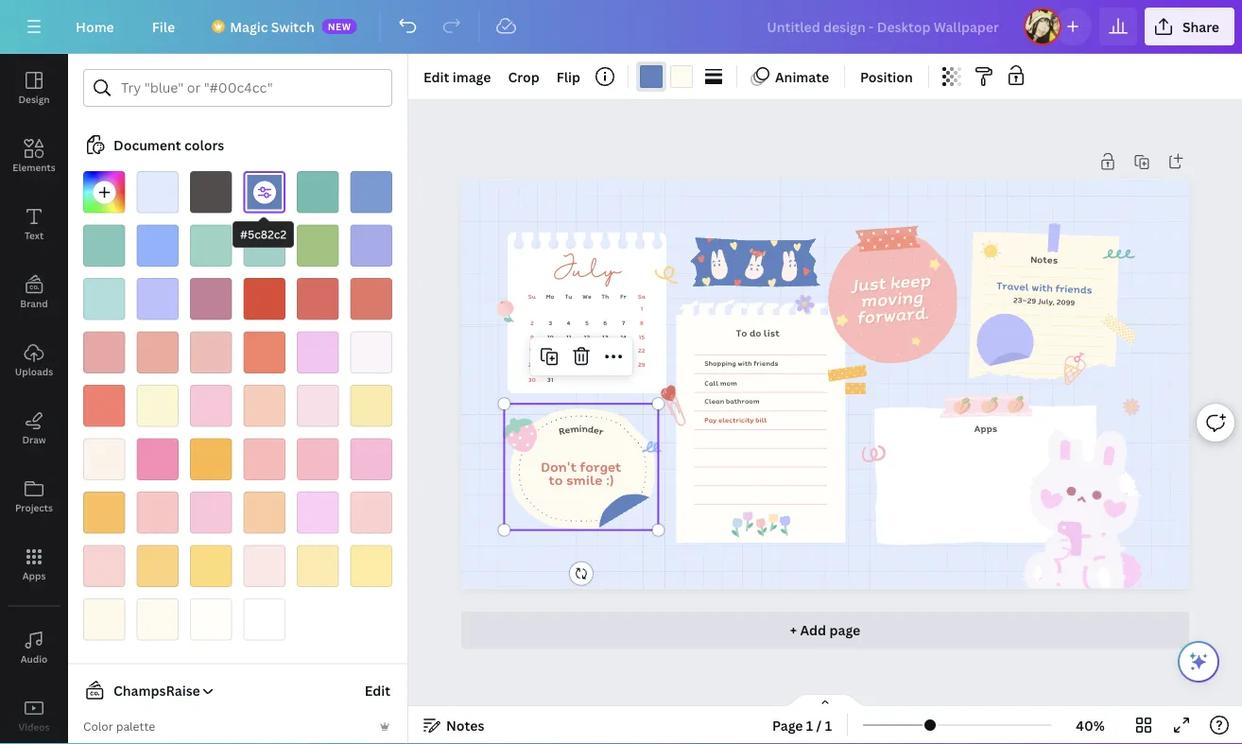 Task type: vqa. For each thing, say whether or not it's contained in the screenshot.
+ ADD PAGE
yes



Task type: describe. For each thing, give the bounding box(es) containing it.
40%
[[1076, 716, 1105, 734]]

file
[[152, 17, 175, 35]]

clean
[[705, 396, 725, 406]]

uploads
[[15, 365, 53, 378]]

26
[[584, 360, 591, 369]]

7
[[622, 318, 625, 327]]

11
[[566, 332, 572, 341]]

#524c4c image
[[190, 171, 232, 213]]

r e m i n d e r
[[558, 421, 606, 438]]

#ffcdf7 image
[[297, 492, 339, 534]]

to
[[549, 470, 563, 489]]

1 e from the left
[[564, 422, 572, 437]]

don't forget to smile :)
[[542, 457, 622, 489]]

flip button
[[549, 61, 588, 92]]

6
[[604, 318, 607, 327]]

we 12 26 5 19
[[583, 292, 592, 369]]

#ffb8c5 image
[[297, 438, 339, 480]]

just
[[850, 270, 887, 297]]

apps inside button
[[22, 569, 46, 582]]

+
[[790, 621, 797, 639]]

3
[[549, 318, 552, 327]]

#ffb743 image
[[190, 438, 232, 480]]

we
[[583, 292, 592, 301]]

electricity
[[719, 415, 754, 425]]

projects button
[[0, 462, 68, 531]]

1 vertical spatial #fffaef image
[[137, 599, 179, 641]]

champsraise button
[[76, 679, 215, 702]]

25
[[565, 360, 572, 369]]

friends for travel
[[1056, 281, 1093, 297]]

su
[[528, 292, 536, 301]]

fr
[[621, 292, 627, 301]]

#ffd1d1 image
[[83, 545, 125, 587]]

#fffaea image
[[83, 599, 125, 641]]

#ffd1d1 image
[[83, 545, 125, 587]]

d
[[588, 422, 595, 436]]

videos
[[18, 721, 50, 733]]

file button
[[137, 8, 190, 45]]

#fec6d9 image
[[190, 385, 232, 427]]

canva assistant image
[[1188, 651, 1211, 673]]

18
[[566, 346, 572, 355]]

#fedee9 image
[[297, 385, 339, 427]]

#ffdb76 image
[[190, 545, 232, 587]]

10 24 3 17 31
[[547, 318, 554, 384]]

#faf5fa image
[[350, 331, 392, 374]]

th 13 27 6 20
[[602, 292, 609, 369]]

2 e from the left
[[593, 423, 601, 437]]

audio button
[[0, 614, 68, 682]]

#94d4c3 image
[[190, 225, 232, 267]]

#f4a99e image
[[137, 331, 179, 374]]

+ add page button
[[462, 611, 1190, 649]]

40% button
[[1060, 710, 1122, 740]]

#ffb743 image
[[190, 438, 232, 480]]

24
[[547, 360, 554, 369]]

bathroom
[[726, 396, 760, 406]]

#ffcfcf image
[[350, 492, 392, 534]]

travel
[[997, 278, 1030, 294]]

tu 11 25 4 18
[[565, 292, 573, 369]]

2
[[530, 318, 534, 327]]

9
[[530, 332, 534, 341]]

pay
[[705, 415, 717, 425]]

2 horizontal spatial 1
[[825, 716, 832, 734]]

crop button
[[501, 61, 547, 92]]

document
[[113, 136, 181, 154]]

videos button
[[0, 682, 68, 744]]

30
[[528, 375, 536, 384]]

#ffc4c4 image
[[137, 492, 179, 534]]

friends for shopping
[[754, 359, 779, 369]]

#fef3eb image
[[83, 438, 125, 480]]

#ffec9e image
[[350, 545, 392, 587]]

cute pastel hand drawn doodle line image
[[653, 259, 684, 289]]

#fffaea image
[[83, 599, 125, 641]]

2099
[[1057, 296, 1076, 308]]

position
[[861, 68, 913, 86]]

23-
[[1013, 294, 1028, 306]]

mo
[[546, 292, 555, 301]]

#ffcfcf image
[[350, 492, 392, 534]]

page 1 / 1
[[773, 716, 832, 734]]

#97d1c9 image
[[244, 225, 286, 267]]

Try "blue" or "#00c4cc" search field
[[121, 70, 380, 106]]

#5c82c2
[[240, 226, 287, 242]]

#7dc7bd image
[[83, 225, 125, 267]]

moving
[[860, 284, 924, 313]]

#94d4c3 image
[[190, 225, 232, 267]]

apps inside clean bathroom pay electricity bill apps
[[975, 421, 998, 435]]

with for travel
[[1032, 279, 1054, 295]]

#ffcaa1 image
[[244, 492, 286, 534]]

#ffdb76 image
[[190, 545, 232, 587]]

edit for edit
[[365, 682, 391, 700]]

show pages image
[[780, 693, 871, 708]]

image
[[453, 68, 491, 86]]

20
[[602, 346, 609, 355]]

page
[[830, 621, 861, 639]]

#ffe7e7 image
[[244, 545, 286, 587]]

Design title text field
[[752, 8, 1017, 45]]

tu
[[565, 292, 573, 301]]

forget
[[580, 457, 622, 476]]

su 9 23 2 16 30
[[528, 292, 536, 384]]

with for shopping
[[738, 359, 752, 369]]

28
[[620, 360, 627, 369]]

don't
[[542, 457, 577, 476]]

14
[[621, 332, 627, 341]]

shopping
[[705, 359, 737, 369]]

share button
[[1145, 8, 1235, 45]]

elements button
[[0, 122, 68, 190]]

#5c82c2 image
[[640, 65, 663, 88]]

1 for page
[[807, 716, 814, 734]]

edit image
[[424, 68, 491, 86]]

audio
[[21, 653, 48, 665]]

bill
[[756, 415, 767, 425]]

21
[[621, 346, 627, 355]]

edit image button
[[416, 61, 499, 92]]

#524c4c image
[[190, 171, 232, 213]]

edit for edit image
[[424, 68, 450, 86]]



Task type: locate. For each thing, give the bounding box(es) containing it.
forward.
[[856, 300, 930, 330]]

friends right july,
[[1056, 281, 1093, 297]]

colors
[[184, 136, 224, 154]]

29 down 22
[[638, 360, 646, 369]]

brand
[[20, 297, 48, 310]]

elements
[[13, 161, 56, 174]]

0 vertical spatial with
[[1032, 279, 1054, 295]]

do
[[750, 325, 762, 339]]

1 horizontal spatial 29
[[1027, 295, 1037, 306]]

e
[[564, 422, 572, 437], [593, 423, 601, 437]]

1 vertical spatial 29
[[638, 360, 646, 369]]

1 vertical spatial notes
[[446, 716, 485, 734]]

#fedee9 image
[[297, 385, 339, 427]]

1 vertical spatial apps
[[22, 569, 46, 582]]

#f4a99e image
[[137, 331, 179, 374]]

27
[[602, 360, 609, 369]]

:)
[[606, 470, 614, 489]]

1 horizontal spatial e
[[593, 423, 601, 437]]

13
[[602, 332, 609, 341]]

#e87568 image
[[350, 278, 392, 320], [350, 278, 392, 320]]

1 left /
[[807, 716, 814, 734]]

1 vertical spatial #fffaef image
[[137, 599, 179, 641]]

july,
[[1038, 295, 1055, 307]]

champsraise
[[113, 682, 200, 700]]

#5c82c2 image
[[640, 65, 663, 88], [244, 171, 286, 213], [244, 171, 286, 213]]

#ffd27a image
[[137, 545, 179, 587], [137, 545, 179, 587]]

switch
[[271, 17, 315, 35]]

just keep moving forward.
[[850, 267, 932, 330]]

flip
[[557, 68, 581, 86]]

1 horizontal spatial #fffaef image
[[670, 65, 693, 88]]

apps button
[[0, 531, 68, 599]]

main menu bar
[[0, 0, 1243, 54]]

r
[[598, 424, 606, 438]]

brand button
[[0, 258, 68, 326]]

uploads button
[[0, 326, 68, 394]]

#fef3eb image
[[83, 438, 125, 480]]

#e5645e image
[[297, 278, 339, 320], [297, 278, 339, 320]]

animate
[[775, 68, 829, 86]]

23
[[529, 360, 536, 369]]

e right n
[[593, 423, 601, 437]]

#8cb3ff image
[[137, 225, 179, 267]]

color palette
[[83, 719, 155, 734]]

1 down the sa
[[641, 304, 643, 313]]

#fffaef image
[[670, 65, 693, 88], [137, 599, 179, 641]]

edit inside button
[[365, 682, 391, 700]]

edit button
[[363, 672, 392, 710]]

#ffcaa1 image
[[244, 492, 286, 534]]

add a new color image
[[83, 171, 125, 213], [83, 171, 125, 213]]

with right 23-
[[1032, 279, 1054, 295]]

position button
[[853, 61, 921, 92]]

#e44533 image
[[244, 278, 286, 320], [244, 278, 286, 320]]

n
[[582, 421, 589, 436]]

15
[[639, 332, 645, 341]]

notes button
[[416, 710, 492, 740]]

clean bathroom pay electricity bill apps
[[705, 396, 998, 435]]

mom
[[720, 378, 737, 388]]

29 inside travel with friends 23-29 july, 2099
[[1027, 295, 1037, 306]]

1 horizontal spatial 1
[[807, 716, 814, 734]]

#a9dfdc image
[[83, 278, 125, 320]]

0 horizontal spatial 29
[[638, 360, 646, 369]]

0 horizontal spatial friends
[[754, 359, 779, 369]]

1 vertical spatial edit
[[365, 682, 391, 700]]

#fc7a6c image
[[83, 385, 125, 427]]

1 inside sa 1 15 29 8 22
[[641, 304, 643, 313]]

crop
[[508, 68, 540, 86]]

text
[[24, 229, 44, 242]]

0 vertical spatial edit
[[424, 68, 450, 86]]

with inside travel with friends 23-29 july, 2099
[[1032, 279, 1054, 295]]

#759ad7 image
[[350, 171, 392, 213], [350, 171, 392, 213]]

i
[[579, 421, 582, 435]]

1 vertical spatial with
[[738, 359, 752, 369]]

29 inside sa 1 15 29 8 22
[[638, 360, 646, 369]]

#fffaef image right #fffaea icon
[[137, 599, 179, 641]]

#fecbb8 image
[[244, 385, 286, 427], [244, 385, 286, 427]]

1 vertical spatial friends
[[754, 359, 779, 369]]

friends
[[1056, 281, 1093, 297], [754, 359, 779, 369]]

/
[[817, 716, 822, 734]]

#ffb8b8 image
[[244, 438, 286, 480]]

#ffb8d9 image
[[350, 438, 392, 480], [350, 438, 392, 480]]

th
[[602, 292, 609, 301]]

#ffec9e image
[[350, 545, 392, 587]]

0 vertical spatial friends
[[1056, 281, 1093, 297]]

side panel tab list
[[0, 54, 68, 744]]

#feeaa9 image
[[350, 385, 392, 427], [350, 385, 392, 427]]

with
[[1032, 279, 1054, 295], [738, 359, 752, 369]]

#ffe7e7 image
[[244, 545, 286, 587]]

12
[[584, 332, 590, 341]]

0 horizontal spatial edit
[[365, 682, 391, 700]]

#8cb3ff image
[[137, 225, 179, 267]]

#9ac47a image
[[297, 225, 339, 267]]

0 vertical spatial #fffaef image
[[670, 65, 693, 88]]

home
[[76, 17, 114, 35]]

22
[[638, 346, 646, 355]]

1 horizontal spatial apps
[[975, 421, 998, 435]]

#ffebab image
[[297, 545, 339, 587], [297, 545, 339, 587]]

1 horizontal spatial notes
[[1031, 252, 1059, 267]]

edit inside dropdown button
[[424, 68, 450, 86]]

4
[[567, 318, 571, 327]]

#fffaef image right #5c82c2 icon
[[670, 65, 693, 88]]

#fffaef image right #5c82c2 icon
[[670, 65, 693, 88]]

share
[[1183, 17, 1220, 35]]

#7dc7bd image
[[83, 225, 125, 267]]

friends inside shopping with friends call mom
[[754, 359, 779, 369]]

projects
[[15, 501, 53, 514]]

with inside shopping with friends call mom
[[738, 359, 752, 369]]

1 horizontal spatial friends
[[1056, 281, 1093, 297]]

#ff8ab9 image
[[137, 438, 179, 480], [137, 438, 179, 480]]

design
[[18, 93, 50, 105]]

friends inside travel with friends 23-29 july, 2099
[[1056, 281, 1093, 297]]

0 vertical spatial apps
[[975, 421, 998, 435]]

1 horizontal spatial #fffaef image
[[670, 65, 693, 88]]

#a5abed image
[[350, 225, 392, 267], [350, 225, 392, 267]]

#9ac47a image
[[297, 225, 339, 267]]

0 horizontal spatial e
[[564, 422, 572, 437]]

july
[[553, 254, 621, 289]]

#f6bbb7 image
[[190, 331, 232, 374], [190, 331, 232, 374]]

0 horizontal spatial #fffaef image
[[137, 599, 179, 641]]

29 left july,
[[1027, 295, 1037, 306]]

29
[[1027, 295, 1037, 306], [638, 360, 646, 369]]

#ffb8c5 image
[[297, 438, 339, 480]]

1 for sa
[[641, 304, 643, 313]]

home link
[[61, 8, 129, 45]]

#fffaef image right #fffaea icon
[[137, 599, 179, 641]]

#fffef8 image
[[190, 599, 232, 641], [190, 599, 232, 641]]

document colors
[[113, 136, 224, 154]]

0 horizontal spatial apps
[[22, 569, 46, 582]]

#c87f9a image
[[190, 278, 232, 320], [190, 278, 232, 320]]

design button
[[0, 54, 68, 122]]

friends down the "list"
[[754, 359, 779, 369]]

+ add page
[[790, 621, 861, 639]]

0 vertical spatial notes
[[1031, 252, 1059, 267]]

call
[[705, 378, 719, 388]]

#ffc4c4 image
[[137, 492, 179, 534]]

#a9dfdc image
[[83, 278, 125, 320]]

#fc7a6c image
[[83, 385, 125, 427]]

1 horizontal spatial edit
[[424, 68, 450, 86]]

animate button
[[745, 61, 837, 92]]

palette
[[116, 719, 155, 734]]

#66bdb1 image
[[297, 171, 339, 213], [297, 171, 339, 213]]

edit
[[424, 68, 450, 86], [365, 682, 391, 700]]

notes inside button
[[446, 716, 485, 734]]

#fa8068 image
[[244, 331, 286, 374], [244, 331, 286, 374]]

page
[[773, 716, 803, 734]]

#ffb8b8 image
[[244, 438, 286, 480]]

0 vertical spatial 29
[[1027, 295, 1037, 306]]

#fffaef image
[[670, 65, 693, 88], [137, 599, 179, 641]]

e left i
[[564, 422, 572, 437]]

#ffbd59 image
[[83, 492, 125, 534], [83, 492, 125, 534]]

#f0a5a5 image
[[83, 331, 125, 374], [83, 331, 125, 374]]

0 vertical spatial #fffaef image
[[670, 65, 693, 88]]

m
[[570, 421, 580, 436]]

draw button
[[0, 394, 68, 462]]

#fac3f3 image
[[297, 331, 339, 374], [297, 331, 339, 374]]

1
[[641, 304, 643, 313], [807, 716, 814, 734], [825, 716, 832, 734]]

#97d1c9 image
[[244, 225, 286, 267]]

with right shopping
[[738, 359, 752, 369]]

keep
[[889, 267, 932, 295]]

#fcf7d2 image
[[137, 385, 179, 427]]

#faf5fa image
[[350, 331, 392, 374]]

0 horizontal spatial with
[[738, 359, 752, 369]]

r
[[558, 423, 567, 438]]

draw
[[22, 433, 46, 446]]

#ffffff image
[[244, 599, 286, 641], [244, 599, 286, 641]]

add
[[800, 621, 827, 639]]

#ffcdf7 image
[[297, 492, 339, 534]]

#5c82c2 image inside color group
[[640, 65, 663, 88]]

#dfeaff image
[[137, 171, 179, 213], [137, 171, 179, 213]]

#fcf7d2 image
[[137, 385, 179, 427]]

#bcc1ff image
[[137, 278, 179, 320], [137, 278, 179, 320]]

1 horizontal spatial with
[[1032, 279, 1054, 295]]

list
[[764, 325, 780, 339]]

1 right /
[[825, 716, 832, 734]]

color group
[[636, 61, 697, 92]]

17
[[548, 346, 554, 355]]

#ffc4dc image
[[190, 492, 232, 534], [190, 492, 232, 534]]

0 horizontal spatial notes
[[446, 716, 485, 734]]

19
[[584, 346, 590, 355]]

#fec6d9 image
[[190, 385, 232, 427]]

notes
[[1031, 252, 1059, 267], [446, 716, 485, 734]]

0 horizontal spatial 1
[[641, 304, 643, 313]]

magic switch
[[230, 17, 315, 35]]

0 horizontal spatial #fffaef image
[[137, 599, 179, 641]]

31
[[547, 375, 554, 384]]



